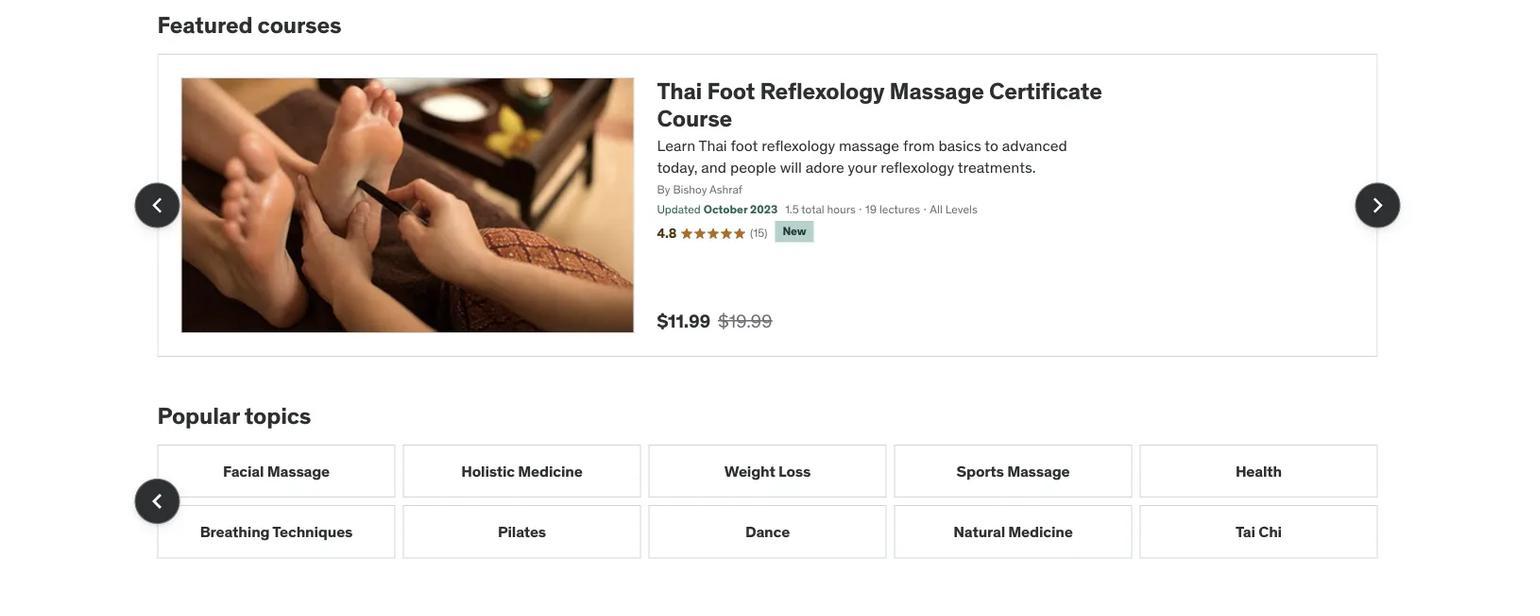 Task type: locate. For each thing, give the bounding box(es) containing it.
massage for sports massage
[[1007, 461, 1070, 481]]

carousel element
[[135, 54, 1401, 357], [135, 445, 1378, 559]]

medicine right the natural
[[1008, 522, 1073, 542]]

thai
[[657, 77, 702, 105], [699, 136, 727, 156]]

all levels
[[930, 202, 978, 217]]

foot
[[731, 136, 758, 156]]

reflexology
[[762, 136, 835, 156], [881, 157, 954, 177]]

and
[[701, 157, 727, 177]]

2 horizontal spatial massage
[[1007, 461, 1070, 481]]

0 horizontal spatial medicine
[[518, 461, 583, 481]]

previous image
[[142, 190, 172, 221]]

medicine for holistic medicine
[[518, 461, 583, 481]]

dance link
[[649, 506, 887, 559]]

0 vertical spatial reflexology
[[762, 136, 835, 156]]

adore
[[806, 157, 844, 177]]

massage right sports
[[1007, 461, 1070, 481]]

19 lectures
[[865, 202, 920, 217]]

1 vertical spatial carousel element
[[135, 445, 1378, 559]]

thai foot reflexology massage certificate course learn thai foot reflexology massage from basics to advanced today, and people will adore your reflexology treatments. by ‪bishoy ashraf‬‏
[[657, 77, 1102, 197]]

massage
[[890, 77, 984, 105], [267, 461, 330, 481], [1007, 461, 1070, 481]]

basics
[[938, 136, 981, 156]]

from
[[903, 136, 935, 156]]

reflexology
[[760, 77, 885, 105]]

treatments.
[[958, 157, 1036, 177]]

by
[[657, 182, 670, 197]]

0 vertical spatial thai
[[657, 77, 702, 105]]

massage inside facial massage link
[[267, 461, 330, 481]]

1 vertical spatial reflexology
[[881, 157, 954, 177]]

facial
[[223, 461, 264, 481]]

featured
[[157, 11, 253, 39]]

thai left foot
[[657, 77, 702, 105]]

1.5
[[785, 202, 799, 217]]

holistic medicine
[[461, 461, 583, 481]]

learn
[[657, 136, 695, 156]]

medicine right holistic
[[518, 461, 583, 481]]

natural medicine link
[[894, 506, 1132, 559]]

tai chi link
[[1140, 506, 1378, 559]]

facial massage
[[223, 461, 330, 481]]

1 carousel element from the top
[[135, 54, 1401, 357]]

natural medicine
[[954, 522, 1073, 542]]

previous image
[[142, 487, 172, 517]]

reflexology up will
[[762, 136, 835, 156]]

courses
[[258, 11, 341, 39]]

massage inside "sports massage" link
[[1007, 461, 1070, 481]]

topics
[[244, 402, 311, 430]]

foot
[[707, 77, 755, 105]]

carousel element for featured courses
[[135, 54, 1401, 357]]

people
[[730, 157, 776, 177]]

0 horizontal spatial reflexology
[[762, 136, 835, 156]]

2 carousel element from the top
[[135, 445, 1378, 559]]

medicine
[[518, 461, 583, 481], [1008, 522, 1073, 542]]

ashraf‬‏
[[673, 182, 742, 197]]

weight loss link
[[649, 445, 887, 498]]

1 horizontal spatial massage
[[890, 77, 984, 105]]

sports massage link
[[894, 445, 1132, 498]]

‪bishoy
[[673, 182, 707, 197]]

carousel element containing thai foot reflexology massage certificate course
[[135, 54, 1401, 357]]

to
[[985, 136, 998, 156]]

thai up and
[[699, 136, 727, 156]]

0 vertical spatial medicine
[[518, 461, 583, 481]]

featured courses
[[157, 11, 341, 39]]

natural
[[954, 522, 1005, 542]]

carousel element containing facial massage
[[135, 445, 1378, 559]]

0 horizontal spatial massage
[[267, 461, 330, 481]]

reflexology down from
[[881, 157, 954, 177]]

massage up from
[[890, 77, 984, 105]]

1 horizontal spatial reflexology
[[881, 157, 954, 177]]

course
[[657, 104, 732, 132]]

0 vertical spatial carousel element
[[135, 54, 1401, 357]]

19
[[865, 202, 877, 217]]

massage for facial massage
[[267, 461, 330, 481]]

1 vertical spatial medicine
[[1008, 522, 1073, 542]]

lectures
[[879, 202, 920, 217]]

levels
[[945, 202, 978, 217]]

1 horizontal spatial medicine
[[1008, 522, 1073, 542]]

massage right facial
[[267, 461, 330, 481]]



Task type: vqa. For each thing, say whether or not it's contained in the screenshot.
an
no



Task type: describe. For each thing, give the bounding box(es) containing it.
loss
[[779, 461, 811, 481]]

medicine for natural medicine
[[1008, 522, 1073, 542]]

dance
[[745, 522, 790, 542]]

today,
[[657, 157, 698, 177]]

popular
[[157, 402, 240, 430]]

$19.99
[[718, 309, 772, 332]]

will
[[780, 157, 802, 177]]

breathing
[[200, 522, 270, 542]]

massage inside thai foot reflexology massage certificate course learn thai foot reflexology massage from basics to advanced today, and people will adore your reflexology treatments. by ‪bishoy ashraf‬‏
[[890, 77, 984, 105]]

breathing techniques link
[[157, 506, 395, 559]]

october
[[704, 202, 748, 217]]

4.8
[[657, 225, 677, 242]]

health link
[[1140, 445, 1378, 498]]

your
[[848, 157, 877, 177]]

pilates link
[[403, 506, 641, 559]]

advanced
[[1002, 136, 1067, 156]]

pilates
[[498, 522, 546, 542]]

breathing techniques
[[200, 522, 353, 542]]

all
[[930, 202, 943, 217]]

sports massage
[[957, 461, 1070, 481]]

holistic medicine link
[[403, 445, 641, 498]]

popular topics
[[157, 402, 311, 430]]

holistic
[[461, 461, 515, 481]]

tai
[[1236, 522, 1255, 542]]

$11.99
[[657, 309, 710, 332]]

weight
[[724, 461, 775, 481]]

2023
[[750, 202, 778, 217]]

total
[[801, 202, 824, 217]]

new
[[783, 224, 806, 239]]

updated
[[657, 202, 701, 217]]

health
[[1236, 461, 1282, 481]]

1.5 total hours
[[785, 202, 856, 217]]

carousel element for popular topics
[[135, 445, 1378, 559]]

$11.99 $19.99
[[657, 309, 772, 332]]

facial massage link
[[157, 445, 395, 498]]

techniques
[[272, 522, 353, 542]]

(15)
[[750, 225, 768, 240]]

massage
[[839, 136, 900, 156]]

chi
[[1259, 522, 1282, 542]]

1 vertical spatial thai
[[699, 136, 727, 156]]

tai chi
[[1236, 522, 1282, 542]]

certificate
[[989, 77, 1102, 105]]

updated october 2023
[[657, 202, 778, 217]]

hours
[[827, 202, 856, 217]]

next image
[[1363, 190, 1393, 221]]

weight loss
[[724, 461, 811, 481]]

sports
[[957, 461, 1004, 481]]



